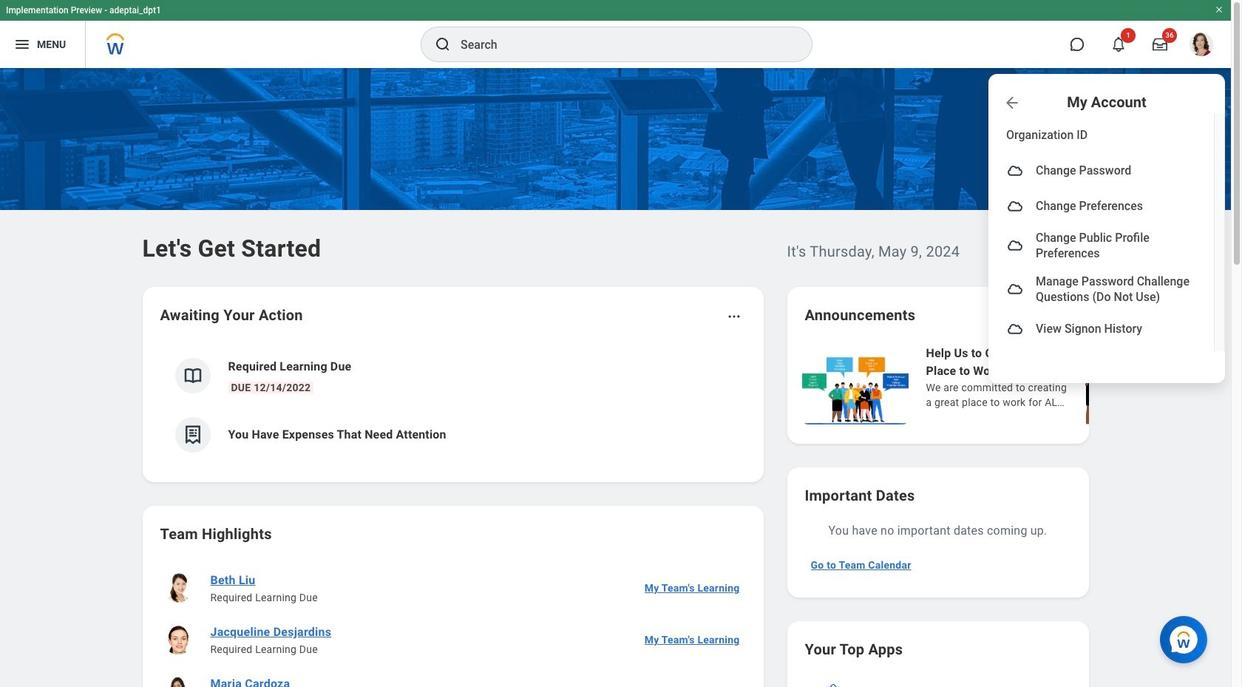 Task type: describe. For each thing, give the bounding box(es) containing it.
2 avatar image from the top
[[1007, 198, 1025, 215]]

1 avatar image from the top
[[1007, 162, 1025, 180]]

back image
[[1004, 94, 1022, 111]]

3 avatar image from the top
[[1007, 237, 1025, 255]]

close environment banner image
[[1216, 5, 1224, 14]]

chevron left small image
[[1026, 308, 1041, 323]]

4 menu item from the top
[[989, 268, 1215, 311]]

chevron right small image
[[1052, 308, 1067, 323]]



Task type: vqa. For each thing, say whether or not it's contained in the screenshot.
avatar associated with fourth menu item from the top
yes



Task type: locate. For each thing, give the bounding box(es) containing it.
4 avatar image from the top
[[1007, 281, 1025, 298]]

menu item
[[989, 153, 1215, 189], [989, 189, 1215, 224], [989, 224, 1215, 268], [989, 268, 1215, 311], [989, 311, 1215, 347]]

book open image
[[182, 365, 204, 387]]

notifications large image
[[1112, 37, 1127, 52]]

1 menu item from the top
[[989, 153, 1215, 189]]

main content
[[0, 68, 1243, 687]]

3 menu item from the top
[[989, 224, 1215, 268]]

avatar image
[[1007, 162, 1025, 180], [1007, 198, 1025, 215], [1007, 237, 1025, 255], [1007, 281, 1025, 298], [1007, 320, 1025, 338]]

status
[[991, 309, 1015, 321]]

Search Workday  search field
[[461, 28, 782, 61]]

list
[[799, 343, 1243, 426], [160, 346, 746, 465], [160, 562, 746, 687]]

search image
[[434, 36, 452, 53]]

5 menu item from the top
[[989, 311, 1215, 347]]

justify image
[[13, 36, 31, 53]]

banner
[[0, 0, 1232, 383]]

5 avatar image from the top
[[1007, 320, 1025, 338]]

2 menu item from the top
[[989, 189, 1215, 224]]

dashboard expenses image
[[182, 424, 204, 446]]

logan mcneil image
[[1190, 33, 1214, 56]]

menu
[[989, 113, 1226, 351]]

inbox large image
[[1153, 37, 1168, 52]]



